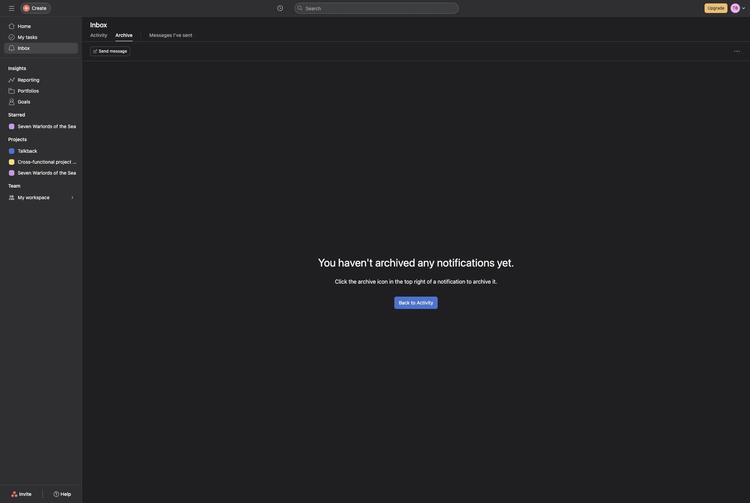Task type: vqa. For each thing, say whether or not it's contained in the screenshot.
1st Seven from the top
yes



Task type: describe. For each thing, give the bounding box(es) containing it.
tasks
[[26, 34, 37, 40]]

see details, my workspace image
[[70, 196, 75, 200]]

right
[[414, 278, 426, 285]]

icon
[[378, 278, 388, 285]]

in
[[389, 278, 394, 285]]

notification
[[438, 278, 466, 285]]

seven warlords of the sea for 2nd 'seven warlords of the sea' link from the top of the page
[[18, 170, 76, 176]]

seven for 2nd 'seven warlords of the sea' link from the top of the page
[[18, 170, 31, 176]]

cross-functional project plan link
[[4, 157, 82, 168]]

back to activity button
[[395, 297, 438, 309]]

send message button
[[90, 46, 130, 56]]

home
[[18, 23, 31, 29]]

sent
[[183, 32, 193, 38]]

Search tasks, projects, and more text field
[[295, 3, 459, 14]]

insights button
[[0, 65, 26, 72]]

the right click
[[349, 278, 357, 285]]

notifications yet.
[[437, 256, 514, 269]]

you
[[318, 256, 336, 269]]

home link
[[4, 21, 78, 32]]

projects button
[[0, 136, 27, 143]]

the inside projects element
[[59, 170, 66, 176]]

goals
[[18, 99, 30, 105]]

my workspace link
[[4, 192, 78, 203]]

activity inside back to activity button
[[417, 300, 433, 305]]

archived
[[375, 256, 415, 269]]

projects element
[[0, 133, 82, 180]]

insights
[[8, 65, 26, 71]]

workspace
[[26, 195, 50, 200]]

top
[[405, 278, 413, 285]]

a
[[434, 278, 436, 285]]

seven warlords of the sea for 'seven warlords of the sea' link in starred element
[[18, 123, 76, 129]]

sea for 2nd 'seven warlords of the sea' link from the top of the page
[[68, 170, 76, 176]]

it.
[[493, 278, 497, 285]]

archive link
[[116, 32, 133, 41]]

messages i've sent link
[[149, 32, 193, 41]]

my for my workspace
[[18, 195, 24, 200]]

the right in
[[395, 278, 403, 285]]

starred
[[8, 112, 25, 118]]

my tasks
[[18, 34, 37, 40]]

send
[[99, 49, 109, 54]]

portfolios link
[[4, 85, 78, 96]]

goals link
[[4, 96, 78, 107]]

reporting link
[[4, 75, 78, 85]]

create button
[[21, 3, 51, 14]]

talkback link
[[4, 146, 78, 157]]

cross-
[[18, 159, 33, 165]]

portfolios
[[18, 88, 39, 94]]

project
[[56, 159, 71, 165]]

inbox inside global element
[[18, 45, 30, 51]]

my workspace
[[18, 195, 50, 200]]

0 vertical spatial inbox
[[90, 21, 107, 29]]

haven't
[[338, 256, 373, 269]]

starred element
[[0, 109, 82, 133]]

1 archive from the left
[[358, 278, 376, 285]]

upgrade
[[708, 5, 725, 11]]

click the archive icon in the top right of a notification to archive it.
[[335, 278, 497, 285]]

seven warlords of the sea link inside starred element
[[4, 121, 78, 132]]



Task type: locate. For each thing, give the bounding box(es) containing it.
invite
[[19, 491, 32, 497]]

archive
[[116, 32, 133, 38]]

1 warlords from the top
[[33, 123, 52, 129]]

of for 'seven warlords of the sea' link in starred element
[[54, 123, 58, 129]]

to
[[467, 278, 472, 285], [411, 300, 416, 305]]

messages
[[149, 32, 172, 38]]

1 horizontal spatial archive
[[473, 278, 491, 285]]

of inside starred element
[[54, 123, 58, 129]]

2 archive from the left
[[473, 278, 491, 285]]

the down the project
[[59, 170, 66, 176]]

click
[[335, 278, 347, 285]]

1 vertical spatial of
[[54, 170, 58, 176]]

0 vertical spatial sea
[[68, 123, 76, 129]]

i've
[[173, 32, 181, 38]]

the down the goals link
[[59, 123, 66, 129]]

history image
[[277, 5, 283, 11]]

1 vertical spatial sea
[[68, 170, 76, 176]]

0 horizontal spatial archive
[[358, 278, 376, 285]]

invite button
[[7, 488, 36, 501]]

team button
[[0, 183, 20, 189]]

of inside projects element
[[54, 170, 58, 176]]

messages i've sent
[[149, 32, 193, 38]]

warlords inside starred element
[[33, 123, 52, 129]]

help button
[[49, 488, 76, 501]]

1 vertical spatial warlords
[[33, 170, 52, 176]]

1 vertical spatial activity
[[417, 300, 433, 305]]

seven warlords of the sea link
[[4, 121, 78, 132], [4, 168, 78, 178]]

functional
[[33, 159, 55, 165]]

activity right back at the right of the page
[[417, 300, 433, 305]]

the
[[59, 123, 66, 129], [59, 170, 66, 176], [349, 278, 357, 285], [395, 278, 403, 285]]

1 seven warlords of the sea from the top
[[18, 123, 76, 129]]

to right notification
[[467, 278, 472, 285]]

to right back at the right of the page
[[411, 300, 416, 305]]

0 vertical spatial warlords
[[33, 123, 52, 129]]

inbox link
[[4, 43, 78, 54]]

1 vertical spatial to
[[411, 300, 416, 305]]

0 horizontal spatial inbox
[[18, 45, 30, 51]]

hide sidebar image
[[9, 5, 14, 11]]

reporting
[[18, 77, 39, 83]]

1 horizontal spatial activity
[[417, 300, 433, 305]]

seven warlords of the sea inside starred element
[[18, 123, 76, 129]]

activity up send
[[90, 32, 107, 38]]

inbox down my tasks
[[18, 45, 30, 51]]

of left 'a'
[[427, 278, 432, 285]]

you haven't archived any notifications yet.
[[318, 256, 514, 269]]

0 vertical spatial seven
[[18, 123, 31, 129]]

warlords for 2nd 'seven warlords of the sea' link from the top of the page
[[33, 170, 52, 176]]

1 my from the top
[[18, 34, 24, 40]]

the inside starred element
[[59, 123, 66, 129]]

2 seven warlords of the sea from the top
[[18, 170, 76, 176]]

inbox up activity link
[[90, 21, 107, 29]]

seven inside projects element
[[18, 170, 31, 176]]

2 sea from the top
[[68, 170, 76, 176]]

sea for 'seven warlords of the sea' link in starred element
[[68, 123, 76, 129]]

seven for 'seven warlords of the sea' link in starred element
[[18, 123, 31, 129]]

sea inside projects element
[[68, 170, 76, 176]]

more actions image
[[735, 49, 740, 54]]

archive
[[358, 278, 376, 285], [473, 278, 491, 285]]

my inside teams element
[[18, 195, 24, 200]]

back
[[399, 300, 410, 305]]

2 seven from the top
[[18, 170, 31, 176]]

1 vertical spatial seven
[[18, 170, 31, 176]]

my
[[18, 34, 24, 40], [18, 195, 24, 200]]

plan
[[73, 159, 82, 165]]

1 seven warlords of the sea link from the top
[[4, 121, 78, 132]]

2 my from the top
[[18, 195, 24, 200]]

1 vertical spatial seven warlords of the sea
[[18, 170, 76, 176]]

warlords inside projects element
[[33, 170, 52, 176]]

talkback
[[18, 148, 37, 154]]

of
[[54, 123, 58, 129], [54, 170, 58, 176], [427, 278, 432, 285]]

upgrade button
[[705, 3, 728, 13]]

my inside global element
[[18, 34, 24, 40]]

of down the cross-functional project plan
[[54, 170, 58, 176]]

seven warlords of the sea down the cross-functional project plan
[[18, 170, 76, 176]]

inbox
[[90, 21, 107, 29], [18, 45, 30, 51]]

2 vertical spatial of
[[427, 278, 432, 285]]

projects
[[8, 136, 27, 142]]

0 horizontal spatial activity
[[90, 32, 107, 38]]

0 vertical spatial to
[[467, 278, 472, 285]]

seven inside starred element
[[18, 123, 31, 129]]

0 vertical spatial seven warlords of the sea link
[[4, 121, 78, 132]]

seven
[[18, 123, 31, 129], [18, 170, 31, 176]]

insights element
[[0, 62, 82, 109]]

warlords for 'seven warlords of the sea' link in starred element
[[33, 123, 52, 129]]

0 horizontal spatial to
[[411, 300, 416, 305]]

of down the goals link
[[54, 123, 58, 129]]

team
[[8, 183, 20, 189]]

help
[[61, 491, 71, 497]]

seven warlords of the sea down the goals link
[[18, 123, 76, 129]]

activity link
[[90, 32, 107, 41]]

1 seven from the top
[[18, 123, 31, 129]]

archive left "it."
[[473, 278, 491, 285]]

my down team
[[18, 195, 24, 200]]

1 horizontal spatial inbox
[[90, 21, 107, 29]]

2 seven warlords of the sea link from the top
[[4, 168, 78, 178]]

global element
[[0, 17, 82, 58]]

activity
[[90, 32, 107, 38], [417, 300, 433, 305]]

teams element
[[0, 180, 82, 204]]

seven down cross-
[[18, 170, 31, 176]]

back to activity
[[399, 300, 433, 305]]

seven down starred
[[18, 123, 31, 129]]

1 vertical spatial seven warlords of the sea link
[[4, 168, 78, 178]]

archive left 'icon'
[[358, 278, 376, 285]]

0 vertical spatial seven warlords of the sea
[[18, 123, 76, 129]]

send message
[[99, 49, 127, 54]]

warlords
[[33, 123, 52, 129], [33, 170, 52, 176]]

0 vertical spatial activity
[[90, 32, 107, 38]]

to inside button
[[411, 300, 416, 305]]

my for my tasks
[[18, 34, 24, 40]]

1 horizontal spatial to
[[467, 278, 472, 285]]

seven warlords of the sea inside projects element
[[18, 170, 76, 176]]

of for 2nd 'seven warlords of the sea' link from the top of the page
[[54, 170, 58, 176]]

warlords down the goals link
[[33, 123, 52, 129]]

seven warlords of the sea
[[18, 123, 76, 129], [18, 170, 76, 176]]

0 vertical spatial of
[[54, 123, 58, 129]]

1 sea from the top
[[68, 123, 76, 129]]

starred button
[[0, 111, 25, 118]]

message
[[110, 49, 127, 54]]

1 vertical spatial inbox
[[18, 45, 30, 51]]

my left tasks
[[18, 34, 24, 40]]

warlords down cross-functional project plan link
[[33, 170, 52, 176]]

cross-functional project plan
[[18, 159, 82, 165]]

0 vertical spatial my
[[18, 34, 24, 40]]

seven warlords of the sea link down functional on the left
[[4, 168, 78, 178]]

seven warlords of the sea link down the goals link
[[4, 121, 78, 132]]

sea
[[68, 123, 76, 129], [68, 170, 76, 176]]

any
[[418, 256, 435, 269]]

sea inside starred element
[[68, 123, 76, 129]]

2 warlords from the top
[[33, 170, 52, 176]]

create
[[32, 5, 46, 11]]

1 vertical spatial my
[[18, 195, 24, 200]]

my tasks link
[[4, 32, 78, 43]]



